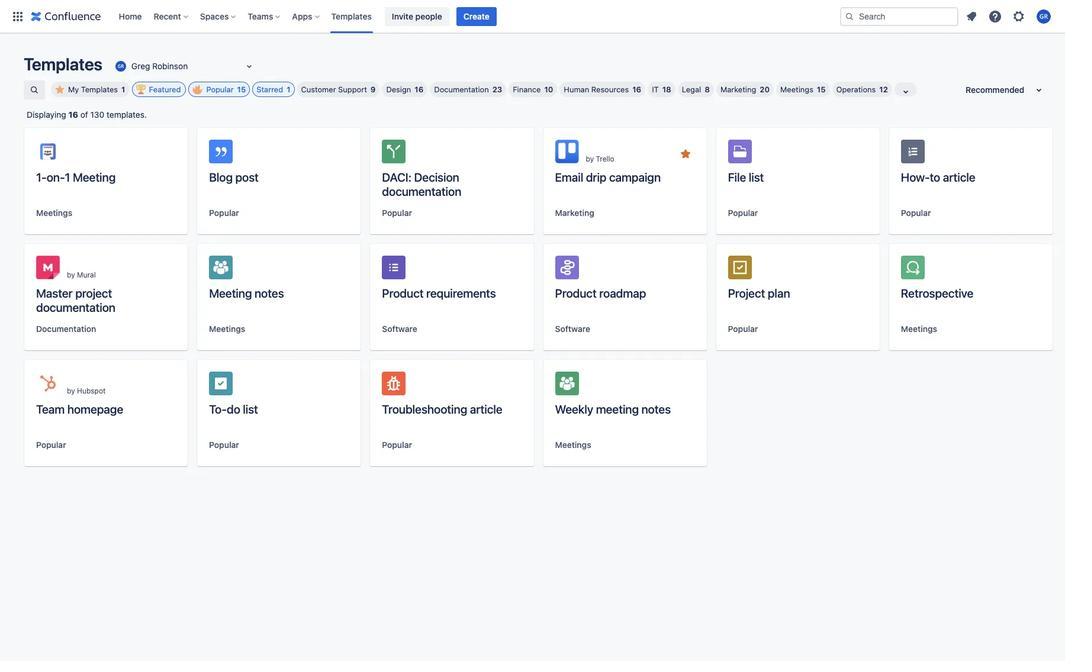 Task type: describe. For each thing, give the bounding box(es) containing it.
my
[[68, 85, 79, 94]]

roadmap
[[600, 287, 646, 300]]

invite
[[392, 11, 413, 21]]

notification icon image
[[965, 9, 979, 23]]

home
[[119, 11, 142, 21]]

your profile and preferences image
[[1037, 9, 1051, 23]]

by for project
[[67, 271, 75, 280]]

0 horizontal spatial 1
[[65, 171, 70, 184]]

recent
[[154, 11, 181, 21]]

daci:
[[382, 171, 412, 184]]

popular button for project
[[728, 323, 758, 335]]

16 for displaying 16 of 130 templates.
[[68, 110, 78, 120]]

campaign
[[609, 171, 661, 184]]

legal 8
[[682, 85, 710, 94]]

1 horizontal spatial 1
[[122, 85, 125, 94]]

it 18
[[652, 85, 672, 94]]

daci: decision documentation
[[382, 171, 462, 198]]

2 horizontal spatial 16
[[633, 85, 642, 94]]

by hubspot
[[67, 387, 106, 396]]

documentation 23
[[434, 85, 502, 94]]

0 vertical spatial meeting
[[73, 171, 116, 184]]

teams button
[[244, 7, 285, 26]]

meetings button for weekly meeting notes
[[555, 439, 592, 451]]

customer
[[301, 85, 336, 94]]

1-on-1 meeting
[[36, 171, 116, 184]]

by for homepage
[[67, 387, 75, 396]]

post
[[235, 171, 259, 184]]

hubspot
[[77, 387, 106, 396]]

meetings for weekly
[[555, 440, 592, 450]]

popular for troubleshooting article
[[382, 440, 412, 450]]

2 vertical spatial templates
[[81, 85, 118, 94]]

meetings button for meeting notes
[[209, 323, 245, 335]]

troubleshooting
[[382, 403, 467, 416]]

support
[[338, 85, 367, 94]]

file list
[[728, 171, 764, 184]]

marketing button
[[555, 207, 595, 219]]

how-to article
[[901, 171, 976, 184]]

legal
[[682, 85, 701, 94]]

blog post
[[209, 171, 259, 184]]

troubleshooting article
[[382, 403, 503, 416]]

my templates
[[68, 85, 118, 94]]

23
[[493, 85, 502, 94]]

create
[[464, 11, 490, 21]]

popular for project plan
[[728, 324, 758, 334]]

documentation for documentation
[[36, 324, 96, 334]]

10
[[545, 85, 553, 94]]

mural
[[77, 271, 96, 280]]

by mural
[[67, 271, 96, 280]]

documentation button
[[36, 323, 96, 335]]

project
[[75, 287, 112, 300]]

18
[[663, 85, 672, 94]]

to-do list
[[209, 403, 258, 416]]

of
[[80, 110, 88, 120]]

spaces
[[200, 11, 229, 21]]

project plan
[[728, 287, 790, 300]]

16 for design 16
[[415, 85, 424, 94]]

marketing 20
[[721, 85, 770, 94]]

human
[[564, 85, 590, 94]]

meeting notes
[[209, 287, 284, 300]]

meetings for 1-
[[36, 208, 72, 218]]

appswitcher icon image
[[11, 9, 25, 23]]

popular for blog post
[[209, 208, 239, 218]]

Search field
[[840, 7, 959, 26]]

to-
[[209, 403, 227, 416]]

popular button for blog
[[209, 207, 239, 219]]

marketing for marketing
[[555, 208, 595, 218]]

master
[[36, 287, 73, 300]]

file
[[728, 171, 746, 184]]

20
[[760, 85, 770, 94]]

product roadmap
[[555, 287, 646, 300]]

search image
[[845, 12, 855, 21]]

team homepage
[[36, 403, 123, 416]]

unstar email drip campaign image
[[679, 147, 693, 161]]

do
[[227, 403, 240, 416]]

0 vertical spatial notes
[[255, 287, 284, 300]]

how-
[[901, 171, 930, 184]]

meetings down retrospective
[[901, 324, 938, 334]]

banner containing home
[[0, 0, 1066, 33]]

8
[[705, 85, 710, 94]]

it
[[652, 85, 659, 94]]

resources
[[592, 85, 629, 94]]

featured button
[[132, 82, 186, 97]]

popular button for troubleshooting
[[382, 439, 412, 451]]

popular button for daci:
[[382, 207, 412, 219]]

popular button for file
[[728, 207, 758, 219]]

homepage
[[67, 403, 123, 416]]

create link
[[457, 7, 497, 26]]

recommended
[[966, 85, 1025, 95]]

popular button for to-
[[209, 439, 239, 451]]

displaying 16 of 130 templates.
[[27, 110, 147, 120]]

operations
[[837, 85, 876, 94]]

meetings button for retrospective
[[901, 323, 938, 335]]

templates link
[[328, 7, 375, 26]]

project
[[728, 287, 765, 300]]

global element
[[7, 0, 838, 33]]

design
[[386, 85, 411, 94]]

130
[[90, 110, 104, 120]]



Task type: vqa. For each thing, say whether or not it's contained in the screenshot.


Task type: locate. For each thing, give the bounding box(es) containing it.
meetings button down weekly
[[555, 439, 592, 451]]

product left roadmap
[[555, 287, 597, 300]]

popular down how-
[[901, 208, 931, 218]]

master project documentation
[[36, 287, 115, 315]]

software button
[[382, 323, 417, 335], [555, 323, 591, 335]]

meetings down on-
[[36, 208, 72, 218]]

popular for daci: decision documentation
[[382, 208, 412, 218]]

popular button down team
[[36, 439, 66, 451]]

popular for how-to article
[[901, 208, 931, 218]]

team
[[36, 403, 65, 416]]

documentation for documentation 23
[[434, 85, 489, 94]]

popular button down "to-"
[[209, 439, 239, 451]]

software button for product requirements
[[382, 323, 417, 335]]

product
[[382, 287, 424, 300], [555, 287, 597, 300]]

16 right design
[[415, 85, 424, 94]]

product left requirements
[[382, 287, 424, 300]]

software for product requirements
[[382, 324, 417, 334]]

by trello
[[586, 155, 615, 163]]

1 vertical spatial article
[[470, 403, 503, 416]]

1 horizontal spatial software
[[555, 324, 591, 334]]

popular
[[206, 85, 234, 94], [209, 208, 239, 218], [382, 208, 412, 218], [728, 208, 758, 218], [901, 208, 931, 218], [728, 324, 758, 334], [36, 440, 66, 450], [209, 440, 239, 450], [382, 440, 412, 450]]

popular button down daci:
[[382, 207, 412, 219]]

0 horizontal spatial marketing
[[555, 208, 595, 218]]

software button down product roadmap
[[555, 323, 591, 335]]

15 down open image
[[237, 85, 246, 94]]

robinson
[[152, 61, 188, 71]]

1 horizontal spatial software button
[[555, 323, 591, 335]]

meetings right 20
[[781, 85, 814, 94]]

1 horizontal spatial notes
[[642, 403, 671, 416]]

0 horizontal spatial documentation
[[36, 324, 96, 334]]

0 horizontal spatial software button
[[382, 323, 417, 335]]

starred
[[257, 85, 283, 94]]

people
[[416, 11, 442, 21]]

1 vertical spatial by
[[67, 271, 75, 280]]

marketing left 20
[[721, 85, 757, 94]]

recommended button
[[959, 81, 1054, 100]]

1 horizontal spatial 15
[[817, 85, 826, 94]]

2 horizontal spatial 1
[[287, 85, 291, 94]]

0 horizontal spatial software
[[382, 324, 417, 334]]

16 left of
[[68, 110, 78, 120]]

plan
[[768, 287, 790, 300]]

1 horizontal spatial documentation
[[434, 85, 489, 94]]

product for product requirements
[[382, 287, 424, 300]]

popular down team
[[36, 440, 66, 450]]

1 vertical spatial documentation
[[36, 324, 96, 334]]

operations 12
[[837, 85, 888, 94]]

email
[[555, 171, 584, 184]]

1 vertical spatial marketing
[[555, 208, 595, 218]]

documentation for project
[[36, 301, 115, 315]]

invite people
[[392, 11, 442, 21]]

marketing down email on the top of page
[[555, 208, 595, 218]]

popular down blog
[[209, 208, 239, 218]]

popular for file list
[[728, 208, 758, 218]]

spaces button
[[197, 7, 241, 26]]

human resources 16
[[564, 85, 642, 94]]

notes
[[255, 287, 284, 300], [642, 403, 671, 416]]

0 horizontal spatial notes
[[255, 287, 284, 300]]

starred 1
[[257, 85, 291, 94]]

1 software from the left
[[382, 324, 417, 334]]

open image
[[242, 59, 256, 73]]

invite people button
[[385, 7, 449, 26]]

15
[[237, 85, 246, 94], [817, 85, 826, 94]]

email drip campaign
[[555, 171, 661, 184]]

2 vertical spatial by
[[67, 387, 75, 396]]

design 16
[[386, 85, 424, 94]]

popular button down how-
[[901, 207, 931, 219]]

requirements
[[426, 287, 496, 300]]

meetings down weekly
[[555, 440, 592, 450]]

popular button down file list
[[728, 207, 758, 219]]

0 vertical spatial documentation
[[382, 185, 462, 198]]

software down product roadmap
[[555, 324, 591, 334]]

apps button
[[289, 7, 324, 26]]

0 horizontal spatial list
[[243, 403, 258, 416]]

1 vertical spatial documentation
[[36, 301, 115, 315]]

decision
[[414, 171, 459, 184]]

software down product requirements
[[382, 324, 417, 334]]

1 horizontal spatial documentation
[[382, 185, 462, 198]]

0 horizontal spatial documentation
[[36, 301, 115, 315]]

by left the trello
[[586, 155, 594, 163]]

popular button down the project
[[728, 323, 758, 335]]

weekly meeting notes
[[555, 403, 671, 416]]

meeting
[[73, 171, 116, 184], [209, 287, 252, 300]]

marketing
[[721, 85, 757, 94], [555, 208, 595, 218]]

popular left starred
[[206, 85, 234, 94]]

documentation left the 23
[[434, 85, 489, 94]]

greg
[[131, 61, 150, 71]]

popular down "to-"
[[209, 440, 239, 450]]

1 vertical spatial list
[[243, 403, 258, 416]]

popular button for team
[[36, 439, 66, 451]]

1 product from the left
[[382, 287, 424, 300]]

2 software from the left
[[555, 324, 591, 334]]

0 vertical spatial marketing
[[721, 85, 757, 94]]

popular down daci:
[[382, 208, 412, 218]]

popular button
[[209, 207, 239, 219], [382, 207, 412, 219], [728, 207, 758, 219], [901, 207, 931, 219], [728, 323, 758, 335], [36, 439, 66, 451], [209, 439, 239, 451], [382, 439, 412, 451]]

by left the mural
[[67, 271, 75, 280]]

popular button down troubleshooting
[[382, 439, 412, 451]]

templates up my
[[24, 54, 102, 74]]

software button for product roadmap
[[555, 323, 591, 335]]

meetings button
[[36, 207, 72, 219], [209, 323, 245, 335], [901, 323, 938, 335], [555, 439, 592, 451]]

2 software button from the left
[[555, 323, 591, 335]]

displaying
[[27, 110, 66, 120]]

meetings
[[781, 85, 814, 94], [36, 208, 72, 218], [209, 324, 245, 334], [901, 324, 938, 334], [555, 440, 592, 450]]

on-
[[47, 171, 65, 184]]

1 horizontal spatial 16
[[415, 85, 424, 94]]

popular button down blog
[[209, 207, 239, 219]]

2 15 from the left
[[817, 85, 826, 94]]

software for product roadmap
[[555, 324, 591, 334]]

by
[[586, 155, 594, 163], [67, 271, 75, 280], [67, 387, 75, 396]]

1 vertical spatial notes
[[642, 403, 671, 416]]

0 vertical spatial documentation
[[434, 85, 489, 94]]

0 vertical spatial article
[[943, 171, 976, 184]]

meetings button down 'meeting notes'
[[209, 323, 245, 335]]

meetings down 'meeting notes'
[[209, 324, 245, 334]]

1 vertical spatial templates
[[24, 54, 102, 74]]

0 horizontal spatial meeting
[[73, 171, 116, 184]]

popular button for how-
[[901, 207, 931, 219]]

by up team homepage
[[67, 387, 75, 396]]

documentation down master project documentation
[[36, 324, 96, 334]]

1 horizontal spatial marketing
[[721, 85, 757, 94]]

1 15 from the left
[[237, 85, 246, 94]]

1 right 1-
[[65, 171, 70, 184]]

featured
[[149, 85, 181, 94]]

1 horizontal spatial meeting
[[209, 287, 252, 300]]

templates inside global element
[[331, 11, 372, 21]]

documentation down project
[[36, 301, 115, 315]]

more categories image
[[899, 85, 913, 99]]

15 left the operations
[[817, 85, 826, 94]]

finance
[[513, 85, 541, 94]]

product for product roadmap
[[555, 287, 597, 300]]

0 horizontal spatial product
[[382, 287, 424, 300]]

1-
[[36, 171, 47, 184]]

list right do
[[243, 403, 258, 416]]

home link
[[115, 7, 145, 26]]

templates
[[331, 11, 372, 21], [24, 54, 102, 74], [81, 85, 118, 94]]

templates.
[[107, 110, 147, 120]]

1 horizontal spatial list
[[749, 171, 764, 184]]

popular down file list
[[728, 208, 758, 218]]

templates right apps popup button
[[331, 11, 372, 21]]

1 up templates.
[[122, 85, 125, 94]]

popular down the project
[[728, 324, 758, 334]]

meeting
[[596, 403, 639, 416]]

1
[[122, 85, 125, 94], [287, 85, 291, 94], [65, 171, 70, 184]]

weekly
[[555, 403, 594, 416]]

0 horizontal spatial 16
[[68, 110, 78, 120]]

recent button
[[150, 7, 193, 26]]

marketing for marketing 20
[[721, 85, 757, 94]]

1 horizontal spatial product
[[555, 287, 597, 300]]

teams
[[248, 11, 273, 21]]

0 vertical spatial by
[[586, 155, 594, 163]]

0 horizontal spatial article
[[470, 403, 503, 416]]

1 software button from the left
[[382, 323, 417, 335]]

help icon image
[[989, 9, 1003, 23]]

finance 10
[[513, 85, 553, 94]]

meetings button down retrospective
[[901, 323, 938, 335]]

list
[[749, 171, 764, 184], [243, 403, 258, 416]]

documentation for decision
[[382, 185, 462, 198]]

None text field
[[114, 60, 116, 72]]

12
[[880, 85, 888, 94]]

popular for team homepage
[[36, 440, 66, 450]]

meetings button down on-
[[36, 207, 72, 219]]

1 horizontal spatial article
[[943, 171, 976, 184]]

apps
[[292, 11, 312, 21]]

meetings 15
[[781, 85, 826, 94]]

by for drip
[[586, 155, 594, 163]]

software button down product requirements
[[382, 323, 417, 335]]

0 horizontal spatial 15
[[237, 85, 246, 94]]

meetings button for 1-on-1 meeting
[[36, 207, 72, 219]]

1 vertical spatial meeting
[[209, 287, 252, 300]]

0 vertical spatial templates
[[331, 11, 372, 21]]

product requirements
[[382, 287, 496, 300]]

templates up the 130
[[81, 85, 118, 94]]

greg robinson
[[131, 61, 188, 71]]

open search bar image
[[30, 85, 39, 95]]

settings icon image
[[1012, 9, 1026, 23]]

banner
[[0, 0, 1066, 33]]

16 left it
[[633, 85, 642, 94]]

confluence image
[[31, 9, 101, 23], [31, 9, 101, 23]]

customer support 9
[[301, 85, 376, 94]]

documentation down decision
[[382, 185, 462, 198]]

meetings for meeting
[[209, 324, 245, 334]]

0 vertical spatial list
[[749, 171, 764, 184]]

popular for to-do list
[[209, 440, 239, 450]]

9
[[371, 85, 376, 94]]

to
[[930, 171, 941, 184]]

1 right starred
[[287, 85, 291, 94]]

popular down troubleshooting
[[382, 440, 412, 450]]

article
[[943, 171, 976, 184], [470, 403, 503, 416]]

list right file
[[749, 171, 764, 184]]

documentation
[[434, 85, 489, 94], [36, 324, 96, 334]]

2 product from the left
[[555, 287, 597, 300]]

16
[[415, 85, 424, 94], [633, 85, 642, 94], [68, 110, 78, 120]]

drip
[[586, 171, 607, 184]]



